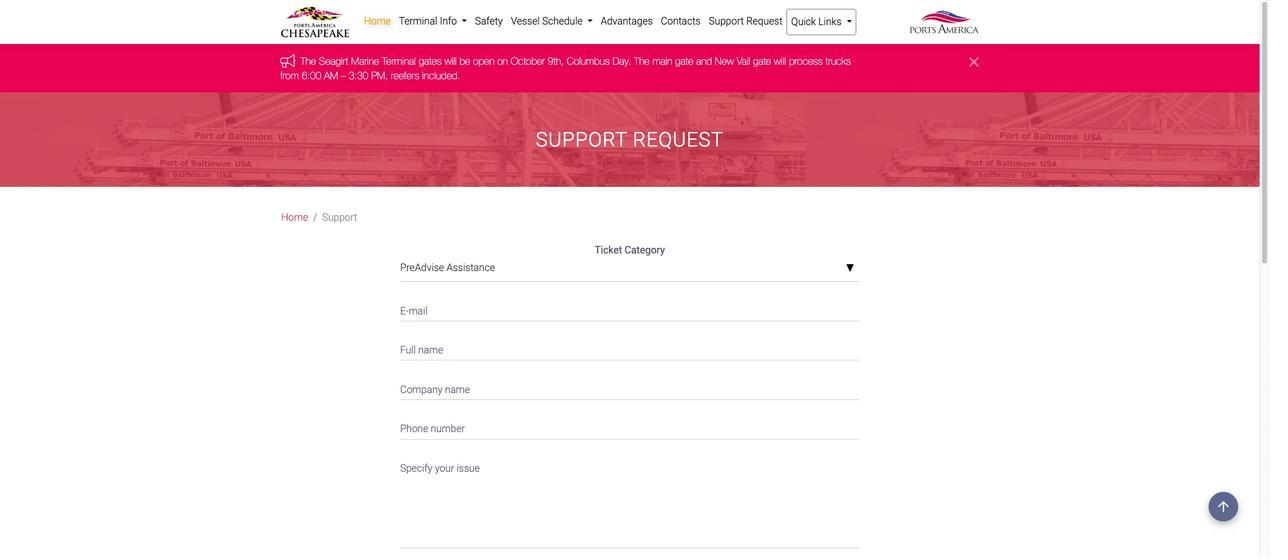 Task type: locate. For each thing, give the bounding box(es) containing it.
gate left "and"
[[675, 56, 694, 67]]

will left process
[[774, 56, 786, 67]]

terminal up reefers
[[382, 56, 416, 67]]

gate right vail
[[753, 56, 771, 67]]

columbus
[[567, 56, 610, 67]]

request
[[746, 15, 783, 27], [633, 128, 724, 152]]

1 horizontal spatial request
[[746, 15, 783, 27]]

0 horizontal spatial the
[[301, 56, 316, 67]]

Full name text field
[[400, 336, 859, 361]]

vessel schedule
[[511, 15, 585, 27]]

terminal inside terminal info link
[[399, 15, 437, 27]]

quick links link
[[787, 9, 856, 35]]

specify
[[400, 462, 432, 474]]

name
[[418, 344, 443, 356], [445, 384, 470, 396]]

1 vertical spatial support
[[536, 128, 627, 152]]

1 vertical spatial support request
[[536, 128, 724, 152]]

e-mail
[[400, 305, 428, 317]]

1 vertical spatial terminal
[[382, 56, 416, 67]]

0 horizontal spatial gate
[[675, 56, 694, 67]]

0 vertical spatial name
[[418, 344, 443, 356]]

terminal inside the seagirt marine terminal gates will be open on october 9th, columbus day. the main gate and new vail gate will process trucks from 6:00 am – 3:30 pm, reefers included.
[[382, 56, 416, 67]]

process
[[789, 56, 823, 67]]

on
[[498, 56, 508, 67]]

home for the leftmost home link
[[281, 212, 308, 223]]

phone number
[[400, 423, 465, 435]]

terminal info
[[399, 15, 459, 27]]

name right company
[[445, 384, 470, 396]]

gate
[[675, 56, 694, 67], [753, 56, 771, 67]]

issue
[[457, 462, 480, 474]]

1 vertical spatial name
[[445, 384, 470, 396]]

2 will from the left
[[774, 56, 786, 67]]

home
[[364, 15, 391, 27], [281, 212, 308, 223]]

0 horizontal spatial will
[[445, 56, 457, 67]]

0 horizontal spatial home
[[281, 212, 308, 223]]

the up 6:00
[[301, 56, 316, 67]]

close image
[[970, 54, 979, 69]]

1 horizontal spatial name
[[445, 384, 470, 396]]

ticket
[[595, 244, 622, 256]]

support request
[[709, 15, 783, 27], [536, 128, 724, 152]]

1 horizontal spatial gate
[[753, 56, 771, 67]]

company name
[[400, 384, 470, 396]]

0 vertical spatial home
[[364, 15, 391, 27]]

home link
[[360, 9, 395, 34], [281, 210, 308, 225]]

0 vertical spatial terminal
[[399, 15, 437, 27]]

bullhorn image
[[281, 54, 301, 68]]

terminal left info
[[399, 15, 437, 27]]

–
[[341, 70, 346, 81]]

support request link
[[705, 9, 787, 34]]

1 horizontal spatial home link
[[360, 9, 395, 34]]

terminal
[[399, 15, 437, 27], [382, 56, 416, 67]]

ticket category
[[595, 244, 665, 256]]

1 vertical spatial request
[[633, 128, 724, 152]]

2 the from the left
[[634, 56, 650, 67]]

your
[[435, 462, 454, 474]]

0 horizontal spatial request
[[633, 128, 724, 152]]

1 horizontal spatial support
[[536, 128, 627, 152]]

full name
[[400, 344, 443, 356]]

support
[[709, 15, 744, 27], [536, 128, 627, 152], [322, 212, 357, 223]]

1 vertical spatial home
[[281, 212, 308, 223]]

mail
[[409, 305, 428, 317]]

gates
[[419, 56, 442, 67]]

be
[[460, 56, 471, 67]]

the right day.
[[634, 56, 650, 67]]

will left be
[[445, 56, 457, 67]]

0 vertical spatial support request
[[709, 15, 783, 27]]

phone
[[400, 423, 428, 435]]

included.
[[422, 70, 461, 81]]

the
[[301, 56, 316, 67], [634, 56, 650, 67]]

2 vertical spatial support
[[322, 212, 357, 223]]

will
[[445, 56, 457, 67], [774, 56, 786, 67]]

1 vertical spatial home link
[[281, 210, 308, 225]]

from
[[281, 70, 299, 81]]

specify your issue
[[400, 462, 480, 474]]

6:00
[[302, 70, 322, 81]]

E-mail email field
[[400, 297, 859, 321]]

0 horizontal spatial name
[[418, 344, 443, 356]]

3:30
[[349, 70, 369, 81]]

safety
[[475, 15, 503, 27]]

0 vertical spatial home link
[[360, 9, 395, 34]]

and
[[696, 56, 712, 67]]

1 horizontal spatial the
[[634, 56, 650, 67]]

1 horizontal spatial home
[[364, 15, 391, 27]]

open
[[473, 56, 495, 67]]

1 horizontal spatial will
[[774, 56, 786, 67]]

0 horizontal spatial support
[[322, 212, 357, 223]]

seagirt
[[319, 56, 349, 67]]

company
[[400, 384, 443, 396]]

links
[[818, 16, 842, 28]]

name right full at left bottom
[[418, 344, 443, 356]]

0 vertical spatial support
[[709, 15, 744, 27]]

advantages
[[601, 15, 653, 27]]

2 horizontal spatial support
[[709, 15, 744, 27]]



Task type: vqa. For each thing, say whether or not it's contained in the screenshot.
rightmost THE NAME
yes



Task type: describe. For each thing, give the bounding box(es) containing it.
full
[[400, 344, 416, 356]]

Phone number text field
[[400, 415, 859, 439]]

main
[[653, 56, 673, 67]]

vessel
[[511, 15, 540, 27]]

0 vertical spatial request
[[746, 15, 783, 27]]

info
[[440, 15, 457, 27]]

schedule
[[542, 15, 583, 27]]

safety link
[[471, 9, 507, 34]]

1 the from the left
[[301, 56, 316, 67]]

home for the top home link
[[364, 15, 391, 27]]

october
[[511, 56, 545, 67]]

Company name text field
[[400, 376, 859, 400]]

preadvise
[[400, 262, 444, 274]]

marine
[[351, 56, 379, 67]]

contacts
[[661, 15, 701, 27]]

quick links
[[791, 16, 844, 28]]

name for full name
[[418, 344, 443, 356]]

advantages link
[[597, 9, 657, 34]]

preadvise assistance
[[400, 262, 495, 274]]

the seagirt marine terminal gates will be open on october 9th, columbus day. the main gate and new vail gate will process trucks from 6:00 am – 3:30 pm, reefers included. alert
[[0, 44, 1260, 93]]

go to top image
[[1209, 492, 1238, 522]]

the seagirt marine terminal gates will be open on october 9th, columbus day. the main gate and new vail gate will process trucks from 6:00 am – 3:30 pm, reefers included. link
[[281, 56, 851, 81]]

e-
[[400, 305, 409, 317]]

Specify your issue text field
[[400, 455, 859, 548]]

▼
[[846, 263, 854, 273]]

quick
[[791, 16, 816, 28]]

name for company name
[[445, 384, 470, 396]]

terminal info link
[[395, 9, 471, 34]]

category
[[625, 244, 665, 256]]

vail
[[737, 56, 751, 67]]

vessel schedule link
[[507, 9, 597, 34]]

trucks
[[826, 56, 851, 67]]

new
[[715, 56, 734, 67]]

am
[[324, 70, 338, 81]]

the seagirt marine terminal gates will be open on october 9th, columbus day. the main gate and new vail gate will process trucks from 6:00 am – 3:30 pm, reefers included.
[[281, 56, 851, 81]]

assistance
[[447, 262, 495, 274]]

1 gate from the left
[[675, 56, 694, 67]]

pm,
[[371, 70, 388, 81]]

0 horizontal spatial home link
[[281, 210, 308, 225]]

day.
[[613, 56, 631, 67]]

contacts link
[[657, 9, 705, 34]]

reefers
[[391, 70, 420, 81]]

1 will from the left
[[445, 56, 457, 67]]

9th,
[[548, 56, 564, 67]]

number
[[431, 423, 465, 435]]

2 gate from the left
[[753, 56, 771, 67]]



